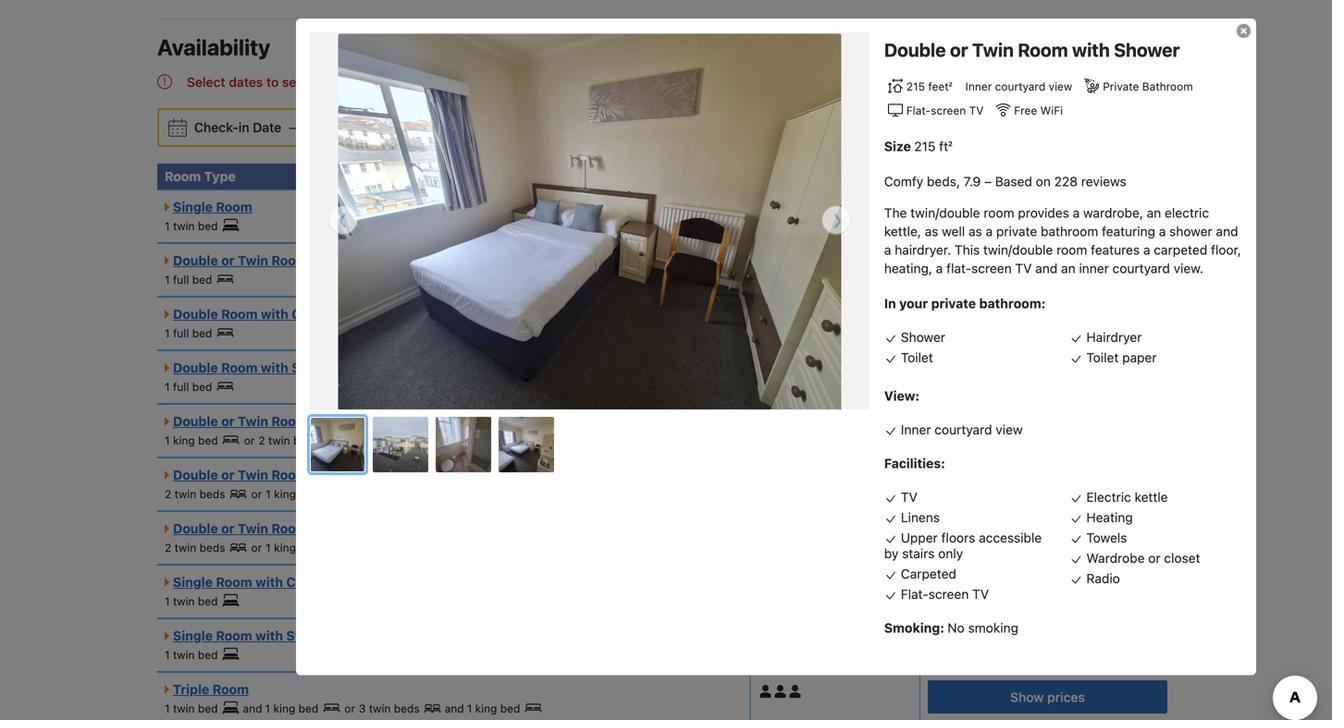 Task type: vqa. For each thing, say whether or not it's contained in the screenshot.
the topmost Shower
yes



Task type: locate. For each thing, give the bounding box(es) containing it.
with down "single room with courtyard view" link
[[255, 629, 283, 644]]

bathroom:
[[979, 296, 1046, 311]]

double for double or twin room with shower link
[[173, 468, 218, 483]]

flat- for linens
[[901, 587, 929, 602]]

flat- down carpeted
[[901, 587, 929, 602]]

property's
[[333, 74, 397, 90]]

​
[[949, 456, 949, 472], [948, 621, 948, 636]]

inner
[[1079, 261, 1109, 276]]

twin for double or twin room with courtyard view link
[[238, 414, 268, 429]]

courtyard for double room with courtyard view
[[292, 307, 356, 322]]

or 1 king bed for shower
[[251, 488, 319, 501]]

free wifi
[[1014, 104, 1063, 117]]

1 vertical spatial courtyard
[[1113, 261, 1170, 276]]

2 for double or twin room with street view
[[165, 542, 171, 555]]

feet²
[[928, 80, 953, 93]]

2 adults element
[[758, 413, 788, 431]]

twin/double up well at the top right
[[911, 206, 980, 221]]

courtyard up free
[[995, 80, 1046, 93]]

1 vertical spatial full
[[173, 327, 189, 340]]

upper floors accessible by stairs only
[[884, 531, 1042, 562]]

3 single from the top
[[173, 629, 213, 644]]

full for double or twin room
[[173, 273, 189, 286]]

1 horizontal spatial as
[[969, 224, 982, 239]]

1 twin bed down triple
[[165, 703, 218, 716]]

1 horizontal spatial view
[[1049, 80, 1073, 93]]

and right 3 twin beds
[[445, 703, 464, 716]]

double or twin room with street view link
[[165, 521, 416, 537]]

1 vertical spatial 2 twin beds
[[165, 488, 225, 501]]

private
[[1103, 80, 1139, 93]]

as up hairdryer.
[[925, 224, 939, 239]]

check- right — on the top left of page
[[307, 120, 352, 135]]

215 left ft²
[[914, 139, 936, 154]]

full down double or twin room link on the top of the page
[[173, 273, 189, 286]]

1 1 full bed from the top
[[165, 273, 212, 286]]

carpeted
[[901, 567, 957, 582]]

1 toilet from the left
[[901, 350, 933, 366]]

electric
[[1165, 206, 1209, 221]]

1 vertical spatial or 1 king bed
[[251, 542, 319, 555]]

1 vertical spatial inner
[[901, 423, 931, 438]]

1 horizontal spatial room
[[1057, 243, 1088, 258]]

1 horizontal spatial an
[[1147, 206, 1161, 221]]

2 as from the left
[[969, 224, 982, 239]]

0 horizontal spatial ​
[[948, 621, 948, 636]]

1 vertical spatial flat-
[[901, 587, 929, 602]]

double for double or twin room with street view link
[[173, 521, 218, 537]]

toilet up the view:
[[901, 350, 933, 366]]

215
[[907, 80, 925, 93], [914, 139, 936, 154]]

1 horizontal spatial inner
[[966, 80, 992, 93]]

single room with courtyard view link
[[165, 575, 385, 590]]

smoking: ​ no smoking
[[884, 621, 1019, 636]]

screen
[[931, 104, 966, 117], [972, 261, 1012, 276], [929, 587, 969, 602]]

courtyard down double or twin room with street view
[[286, 575, 351, 590]]

1 check- from the left
[[194, 120, 239, 135]]

2 full from the top
[[173, 327, 189, 340]]

and up floor,
[[1216, 224, 1239, 239]]

wardrobe,
[[1083, 206, 1144, 221]]

1 twin bed for single room with street view
[[165, 649, 218, 662]]

screen for 215 feet²
[[931, 104, 966, 117]]

private down provides
[[996, 224, 1037, 239]]

1 vertical spatial double or twin room with shower
[[173, 468, 390, 483]]

twin for double or twin room with shower link
[[238, 468, 268, 483]]

full down double room with street view link at the left of the page
[[173, 381, 189, 394]]

0 horizontal spatial double or twin room with shower
[[173, 468, 390, 483]]

a up carpeted
[[1159, 224, 1166, 239]]

1 horizontal spatial private
[[996, 224, 1037, 239]]

single
[[173, 199, 213, 215], [173, 575, 213, 590], [173, 629, 213, 644]]

1 twin bed up triple
[[165, 649, 218, 662]]

flat- down '215 feet²'
[[907, 104, 931, 117]]

room up double or twin room with shower link
[[271, 414, 308, 429]]

kettle
[[1135, 490, 1168, 505]]

2 vertical spatial courtyard
[[935, 423, 992, 438]]

flat-screen tv down feet²
[[907, 104, 984, 117]]

0 horizontal spatial room
[[984, 206, 1015, 221]]

1 horizontal spatial toilet
[[1087, 350, 1119, 366]]

2 date from the left
[[375, 120, 404, 135]]

date
[[253, 120, 282, 135], [375, 120, 404, 135]]

0 vertical spatial street
[[292, 360, 331, 376]]

toilet for toilet
[[901, 350, 933, 366]]

double or twin room with shower up free
[[884, 39, 1180, 61]]

with down double or twin room with courtyard view
[[311, 468, 339, 483]]

0 vertical spatial screen
[[931, 104, 966, 117]]

tv left free
[[969, 104, 984, 117]]

0 vertical spatial 1 full bed
[[165, 273, 212, 286]]

0 vertical spatial flat-
[[907, 104, 931, 117]]

wardrobe or closet
[[1087, 551, 1201, 566]]

shower down double or twin room with courtyard view
[[342, 468, 390, 483]]

room down type
[[216, 199, 252, 215]]

1 single from the top
[[173, 199, 213, 215]]

single up triple
[[173, 629, 213, 644]]

0 vertical spatial room
[[984, 206, 1015, 221]]

0 vertical spatial flat-screen tv
[[907, 104, 984, 117]]

bed
[[198, 220, 218, 233], [192, 273, 212, 286], [192, 327, 212, 340], [192, 381, 212, 394], [198, 434, 218, 447], [299, 488, 319, 501], [299, 542, 319, 555], [198, 595, 218, 608], [198, 649, 218, 662], [198, 703, 218, 716], [299, 703, 319, 716], [500, 703, 520, 716]]

private down "flat-"
[[931, 296, 976, 311]]

2 vertical spatial 2 twin beds
[[165, 542, 225, 555]]

tv inside the twin/double room provides a wardrobe, an electric kettle, as well as a private bathroom featuring a shower and a hairdryer. this twin/double room features a carpeted floor, heating, a flat-screen tv and an inner courtyard view.
[[1015, 261, 1032, 276]]

0 vertical spatial double or twin room with shower
[[884, 39, 1180, 61]]

paper
[[1122, 350, 1157, 366]]

3 1 full bed from the top
[[165, 381, 212, 394]]

photo of double or twin room with shower #1 image
[[338, 34, 842, 411], [311, 418, 366, 474]]

rates)
[[663, 74, 699, 90]]

room down bathroom
[[1057, 243, 1088, 258]]

0 horizontal spatial shower
[[342, 468, 390, 483]]

courtyard left photo of double or twin room with shower #3
[[342, 414, 407, 429]]

or up double or twin room with shower link
[[244, 434, 255, 447]]

3 1 twin bed from the top
[[165, 649, 218, 662]]

0 horizontal spatial date
[[253, 120, 282, 135]]

1 vertical spatial ​
[[948, 621, 948, 636]]

room up double or twin room with street view link
[[271, 468, 308, 483]]

as up this
[[969, 224, 982, 239]]

radio
[[1087, 571, 1120, 587]]

1 date from the left
[[253, 120, 282, 135]]

0 vertical spatial 215
[[907, 80, 925, 93]]

1 full bed down double room with street view link at the left of the page
[[165, 381, 212, 394]]

1
[[165, 220, 170, 233], [165, 273, 170, 286], [165, 327, 170, 340], [165, 381, 170, 394], [165, 434, 170, 447], [266, 488, 271, 501], [266, 542, 271, 555], [165, 595, 170, 608], [165, 649, 170, 662], [165, 703, 170, 716], [265, 703, 270, 716], [467, 703, 472, 716]]

courtyard up the double room with street view
[[292, 307, 356, 322]]

ft²
[[939, 139, 953, 154]]

room down double or twin room
[[221, 307, 258, 322]]

1 or 1 king bed from the top
[[251, 488, 319, 501]]

double or twin room with shower link
[[165, 468, 390, 483]]

toilet paper
[[1087, 350, 1157, 366]]

1 horizontal spatial date
[[375, 120, 404, 135]]

–
[[985, 174, 992, 189]]

1 horizontal spatial ​
[[949, 456, 949, 472]]

an left inner
[[1061, 261, 1076, 276]]

1 1 twin bed from the top
[[165, 220, 218, 233]]

double or twin room with shower up double or twin room with street view link
[[173, 468, 390, 483]]

street down single room with courtyard view
[[286, 629, 326, 644]]

date right the out
[[375, 120, 404, 135]]

view for single room with courtyard view
[[354, 575, 385, 590]]

0 horizontal spatial check-
[[194, 120, 239, 135]]

flat-screen tv for linens
[[901, 587, 989, 602]]

2 horizontal spatial courtyard
[[1113, 261, 1170, 276]]

inner courtyard view up free
[[966, 80, 1073, 93]]

+
[[795, 259, 802, 272]]

1 twin bed
[[165, 220, 218, 233], [165, 595, 218, 608], [165, 649, 218, 662], [165, 703, 218, 716]]

view for double room with courtyard view
[[360, 307, 391, 322]]

2 twin beds down double or twin room with shower link
[[165, 488, 225, 501]]

screen inside the twin/double room provides a wardrobe, an electric kettle, as well as a private bathroom featuring a shower and a hairdryer. this twin/double room features a carpeted floor, heating, a flat-screen tv and an inner courtyard view.
[[972, 261, 1012, 276]]

2 twin beds up "single room with courtyard view" link
[[165, 542, 225, 555]]

single for single room with courtyard view
[[173, 575, 213, 590]]

double
[[884, 39, 946, 61], [173, 253, 218, 268], [173, 307, 218, 322], [173, 360, 218, 376], [173, 414, 218, 429], [173, 468, 218, 483], [173, 521, 218, 537]]

2 vertical spatial 2
[[165, 542, 171, 555]]

or
[[950, 39, 968, 61], [221, 253, 235, 268], [221, 414, 235, 429], [244, 434, 255, 447], [221, 468, 235, 483], [251, 488, 262, 501], [221, 521, 235, 537], [251, 542, 262, 555], [1149, 551, 1161, 566], [344, 703, 355, 716]]

1 vertical spatial 1 full bed
[[165, 327, 212, 340]]

screen down this
[[972, 261, 1012, 276]]

0 vertical spatial 2 twin beds
[[258, 434, 319, 447]]

0 vertical spatial ​
[[949, 456, 949, 472]]

0 horizontal spatial toilet
[[901, 350, 933, 366]]

twin
[[173, 220, 195, 233], [268, 434, 290, 447], [175, 488, 196, 501], [175, 542, 196, 555], [173, 595, 195, 608], [173, 649, 195, 662], [173, 703, 195, 716], [369, 703, 391, 716]]

1 full from the top
[[173, 273, 189, 286]]

2 adults, 1 child element
[[758, 252, 836, 272]]

street for single room with street view
[[286, 629, 326, 644]]

type
[[204, 169, 236, 184]]

hairdryer
[[1087, 330, 1142, 345]]

1 vertical spatial inner courtyard view
[[901, 423, 1023, 438]]

1 twin bed down single room link
[[165, 220, 218, 233]]

room right triple
[[213, 682, 249, 698]]

1 vertical spatial flat-screen tv
[[901, 587, 989, 602]]

​ right facilities:
[[949, 456, 949, 472]]

screen for linens
[[929, 587, 969, 602]]

beds up "single room with courtyard view" link
[[199, 542, 225, 555]]

1 vertical spatial room
[[1057, 243, 1088, 258]]

or 1 king bed down double or twin room with shower link
[[251, 488, 319, 501]]

0 horizontal spatial view
[[996, 423, 1023, 438]]

twin/double down provides
[[984, 243, 1053, 258]]

shower
[[1170, 224, 1213, 239]]

3 twin beds
[[359, 703, 420, 716]]

an
[[1147, 206, 1161, 221], [1061, 261, 1076, 276]]

​ right smoking:
[[948, 621, 948, 636]]

electric kettle
[[1087, 490, 1168, 505]]

hairdryer.
[[895, 243, 951, 258]]

0 horizontal spatial an
[[1061, 261, 1076, 276]]

1 vertical spatial 2
[[165, 488, 171, 501]]

shower down your
[[901, 330, 946, 345]]

out
[[352, 120, 372, 135]]

heating
[[1087, 510, 1133, 526]]

check- down select
[[194, 120, 239, 135]]

2 vertical spatial single
[[173, 629, 213, 644]]

a down featuring
[[1144, 243, 1151, 258]]

0 horizontal spatial private
[[931, 296, 976, 311]]

an up featuring
[[1147, 206, 1161, 221]]

double for double or twin room link on the top of the page
[[173, 253, 218, 268]]

0 vertical spatial courtyard
[[292, 307, 356, 322]]

0 vertical spatial single
[[173, 199, 213, 215]]

and down bathroom
[[1036, 261, 1058, 276]]

2 1 full bed from the top
[[165, 327, 212, 340]]

provides
[[1018, 206, 1069, 221]]

1 vertical spatial shower
[[901, 330, 946, 345]]

inner courtyard view up the "facilities: ​"
[[901, 423, 1023, 438]]

beds down double or twin room with courtyard view
[[293, 434, 319, 447]]

room down comfy beds, 7.9 –                       based on  228 reviews
[[984, 206, 1015, 221]]

or left closet
[[1149, 551, 1161, 566]]

double or twin room with courtyard view
[[173, 414, 441, 429]]

0 vertical spatial inner
[[966, 80, 992, 93]]

2 vertical spatial 1 full bed
[[165, 381, 212, 394]]

this
[[955, 243, 980, 258]]

single up single room with street view link
[[173, 575, 213, 590]]

2 vertical spatial street
[[286, 629, 326, 644]]

date right in
[[253, 120, 282, 135]]

full for double room with street view
[[173, 381, 189, 394]]

twin for double or twin room with street view link
[[238, 521, 268, 537]]

0 horizontal spatial as
[[925, 224, 939, 239]]

flat-screen tv
[[907, 104, 984, 117], [901, 587, 989, 602]]

beds down double or twin room with shower link
[[199, 488, 225, 501]]

2 for double or twin room with shower
[[165, 488, 171, 501]]

1 horizontal spatial 1 king bed
[[265, 703, 319, 716]]

0 vertical spatial or 1 king bed
[[251, 488, 319, 501]]

featuring
[[1102, 224, 1156, 239]]

full up double room with street view link at the left of the page
[[173, 327, 189, 340]]

size 215 ft²
[[884, 139, 953, 154]]

single room link
[[165, 199, 252, 215]]

1 horizontal spatial courtyard
[[995, 80, 1046, 93]]

2 single from the top
[[173, 575, 213, 590]]

tv up bathroom:
[[1015, 261, 1032, 276]]

inner up the "facilities: ​"
[[901, 423, 931, 438]]

beds
[[293, 434, 319, 447], [199, 488, 225, 501], [199, 542, 225, 555], [394, 703, 420, 716]]

2 vertical spatial courtyard
[[286, 575, 351, 590]]

1 horizontal spatial twin/double
[[984, 243, 1053, 258]]

3 full from the top
[[173, 381, 189, 394]]

0 horizontal spatial twin/double
[[911, 206, 980, 221]]

double or twin room link
[[165, 253, 308, 268]]

street
[[292, 360, 331, 376], [342, 521, 382, 537], [286, 629, 326, 644]]

2 vertical spatial screen
[[929, 587, 969, 602]]

closet
[[1164, 551, 1201, 566]]

2 toilet from the left
[[1087, 350, 1119, 366]]

flat-screen tv down carpeted
[[901, 587, 989, 602]]

1 full bed down double or twin room link on the top of the page
[[165, 273, 212, 286]]

king
[[173, 434, 195, 447], [274, 488, 296, 501], [274, 542, 296, 555], [273, 703, 295, 716], [475, 703, 497, 716]]

215 left feet²
[[907, 80, 925, 93]]

a
[[1073, 206, 1080, 221], [986, 224, 993, 239], [1159, 224, 1166, 239], [884, 243, 891, 258], [1144, 243, 1151, 258], [936, 261, 943, 276]]

private
[[996, 224, 1037, 239], [931, 296, 976, 311]]

shower up 'private bathroom'
[[1114, 39, 1180, 61]]

check-
[[194, 120, 239, 135], [307, 120, 352, 135]]

floors
[[942, 531, 976, 546]]

1 full bed up double room with street view link at the left of the page
[[165, 327, 212, 340]]

1 horizontal spatial shower
[[901, 330, 946, 345]]

room
[[984, 206, 1015, 221], [1057, 243, 1088, 258]]

2 vertical spatial full
[[173, 381, 189, 394]]

1 vertical spatial screen
[[972, 261, 1012, 276]]

2 1 twin bed from the top
[[165, 595, 218, 608]]

1 horizontal spatial check-
[[307, 120, 352, 135]]

0 vertical spatial shower
[[1114, 39, 1180, 61]]

bathroom
[[1142, 80, 1193, 93]]

1 vertical spatial private
[[931, 296, 976, 311]]

as
[[925, 224, 939, 239], [969, 224, 982, 239]]

with up single room with courtyard view
[[311, 521, 339, 537]]

2 or 1 king bed from the top
[[251, 542, 319, 555]]

in
[[239, 120, 249, 135]]

1 vertical spatial an
[[1061, 261, 1076, 276]]

courtyard for single room with courtyard view
[[286, 575, 351, 590]]

wifi
[[1041, 104, 1063, 117]]

features
[[1091, 243, 1140, 258]]

screen down feet²
[[931, 104, 966, 117]]

toilet
[[901, 350, 933, 366], [1087, 350, 1119, 366]]

0 vertical spatial courtyard
[[995, 80, 1046, 93]]

genius
[[617, 74, 660, 90]]

2 check- from the left
[[307, 120, 352, 135]]

1 as from the left
[[925, 224, 939, 239]]

1 twin bed up single room with street view link
[[165, 595, 218, 608]]

0 vertical spatial private
[[996, 224, 1037, 239]]

based
[[995, 174, 1033, 189]]

beds right "3"
[[394, 703, 420, 716]]

room
[[1018, 39, 1068, 61], [165, 169, 201, 184], [216, 199, 252, 215], [271, 253, 308, 268], [221, 307, 258, 322], [221, 360, 258, 376], [271, 414, 308, 429], [271, 468, 308, 483], [271, 521, 308, 537], [216, 575, 252, 590], [216, 629, 252, 644], [213, 682, 249, 698]]

select
[[187, 74, 225, 90]]

1 vertical spatial street
[[342, 521, 382, 537]]

twin/double
[[911, 206, 980, 221], [984, 243, 1053, 258]]

1 vertical spatial single
[[173, 575, 213, 590]]

courtyard
[[292, 307, 356, 322], [342, 414, 407, 429], [286, 575, 351, 590]]

and left prices
[[468, 74, 491, 90]]

0 horizontal spatial courtyard
[[935, 423, 992, 438]]

2 twin beds down double or twin room with courtyard view link
[[258, 434, 319, 447]]

inner right feet²
[[966, 80, 992, 93]]

0 vertical spatial full
[[173, 273, 189, 286]]

flat-screen tv for 215 feet²
[[907, 104, 984, 117]]



Task type: describe. For each thing, give the bounding box(es) containing it.
1 twin bed for single room
[[165, 220, 218, 233]]

double room with courtyard view
[[173, 307, 391, 322]]

room down the double room with courtyard view link
[[221, 360, 258, 376]]

twin for double or twin room link on the top of the page
[[238, 253, 268, 268]]

towels
[[1087, 531, 1127, 546]]

street for double room with street view
[[292, 360, 331, 376]]

size
[[884, 139, 911, 154]]

photo of double or twin room with shower #3 image
[[436, 417, 491, 473]]

room up single room with street view link
[[216, 575, 252, 590]]

0 vertical spatial inner courtyard view
[[966, 80, 1073, 93]]

215 feet²
[[907, 80, 953, 93]]

availability
[[400, 74, 465, 90]]

single for single room
[[173, 199, 213, 215]]

by
[[884, 546, 899, 562]]

guests
[[829, 169, 872, 184]]

view for single room with street view
[[329, 629, 360, 644]]

with up private
[[1072, 39, 1110, 61]]

prices
[[494, 74, 532, 90]]

triple room link
[[165, 682, 249, 698]]

view.
[[1174, 261, 1204, 276]]

1 full bed for double room with street view
[[165, 381, 212, 394]]

smoking
[[968, 621, 1019, 636]]

courtyard inside the twin/double room provides a wardrobe, an electric kettle, as well as a private bathroom featuring a shower and a hairdryer. this twin/double room features a carpeted floor, heating, a flat-screen tv and an inner courtyard view.
[[1113, 261, 1170, 276]]

upper
[[901, 531, 938, 546]]

number of guests
[[758, 169, 872, 184]]

1 vertical spatial courtyard
[[342, 414, 407, 429]]

1 vertical spatial twin/double
[[984, 243, 1053, 258]]

or left "3"
[[344, 703, 355, 716]]

0 vertical spatial an
[[1147, 206, 1161, 221]]

the
[[884, 206, 907, 221]]

accessible
[[979, 531, 1042, 546]]

check-in date — check-out date
[[194, 120, 404, 135]]

double for double room with street view link at the left of the page
[[173, 360, 218, 376]]

linens
[[901, 510, 940, 526]]

single room with courtyard view
[[173, 575, 385, 590]]

search
[[868, 120, 910, 135]]

or down double or twin room with street view link
[[251, 542, 262, 555]]

check-in date button
[[187, 111, 289, 144]]

with up double or twin room with shower link
[[311, 414, 339, 429]]

of
[[813, 169, 826, 184]]

reviews
[[1081, 174, 1127, 189]]

4 1 twin bed from the top
[[165, 703, 218, 716]]

2 twin beds for double or twin room with street view
[[165, 542, 225, 555]]

tv up "linens"
[[901, 490, 918, 505]]

0 vertical spatial 2
[[258, 434, 265, 447]]

room type
[[165, 169, 236, 184]]

facilities: ​
[[884, 456, 949, 472]]

a down kettle,
[[884, 243, 891, 258]]

double or twin room with street view
[[173, 521, 416, 537]]

electric
[[1087, 490, 1131, 505]]

triple room
[[173, 682, 249, 698]]

1 full bed for double room with courtyard view
[[165, 327, 212, 340]]

1 vertical spatial photo of double or twin room with shower #1 image
[[311, 418, 366, 474]]

0 horizontal spatial inner
[[901, 423, 931, 438]]

tv up smoking
[[973, 587, 989, 602]]

and down triple room at the left bottom
[[243, 703, 262, 716]]

triple
[[173, 682, 209, 698]]

0 horizontal spatial 1 king bed
[[165, 434, 218, 447]]

photo of double or twin room with shower #4 image
[[499, 417, 554, 473]]

single room
[[173, 199, 252, 215]]

your
[[900, 296, 928, 311]]

2 horizontal spatial 1 king bed
[[467, 703, 520, 716]]

double room with courtyard view link
[[165, 307, 391, 322]]

number
[[758, 169, 810, 184]]

free
[[1014, 104, 1037, 117]]

or up "single room with courtyard view" link
[[221, 521, 235, 537]]

select dates to see this property's availability and prices (may include genius rates) region
[[157, 71, 1175, 93]]

2 horizontal spatial shower
[[1114, 39, 1180, 61]]

heating,
[[884, 261, 933, 276]]

0 vertical spatial view
[[1049, 80, 1073, 93]]

​ for facilities:
[[949, 456, 949, 472]]

toilet for toilet paper
[[1087, 350, 1119, 366]]

or down double or twin room with shower link
[[251, 488, 262, 501]]

to
[[266, 74, 279, 90]]

beds,
[[927, 174, 960, 189]]

view for double room with street view
[[335, 360, 366, 376]]

room up free wifi
[[1018, 39, 1068, 61]]

double for the double room with courtyard view link
[[173, 307, 218, 322]]

in your private bathroom:
[[884, 296, 1046, 311]]

private inside the twin/double room provides a wardrobe, an electric kettle, as well as a private bathroom featuring a shower and a hairdryer. this twin/double room features a carpeted floor, heating, a flat-screen tv and an inner courtyard view.
[[996, 224, 1037, 239]]

228
[[1054, 174, 1078, 189]]

2 twin beds for double or twin room with shower
[[165, 488, 225, 501]]

floor,
[[1211, 243, 1242, 258]]

0 vertical spatial twin/double
[[911, 206, 980, 221]]

room up double room with courtyard view
[[271, 253, 308, 268]]

with up the double room with street view
[[261, 307, 288, 322]]

(may
[[536, 74, 566, 90]]

2 vertical spatial shower
[[342, 468, 390, 483]]

check-out date button
[[300, 111, 411, 144]]

​ for smoking:
[[948, 621, 948, 636]]

double or twin room with courtyard view link
[[165, 414, 441, 429]]

or up feet²
[[950, 39, 968, 61]]

view:
[[884, 389, 920, 404]]

or down double room with street view link at the left of the page
[[221, 414, 235, 429]]

with down the double room with courtyard view link
[[261, 360, 288, 376]]

photo of double or twin room with shower #2 image
[[373, 417, 428, 473]]

double or twin room
[[173, 253, 308, 268]]

1 twin bed for single room with courtyard view
[[165, 595, 218, 608]]

private bathroom
[[1103, 80, 1193, 93]]

or 1 king bed for street
[[251, 542, 319, 555]]

7.9
[[964, 174, 981, 189]]

single room with street view link
[[165, 629, 360, 644]]

dates
[[229, 74, 263, 90]]

well
[[942, 224, 965, 239]]

or up double or twin room with street view link
[[221, 468, 235, 483]]

only
[[938, 546, 963, 562]]

or down single room
[[221, 253, 235, 268]]

smoking:
[[884, 621, 945, 636]]

search button
[[846, 110, 933, 145]]

in
[[884, 296, 896, 311]]

room up triple room at the left bottom
[[216, 629, 252, 644]]

comfy
[[884, 174, 924, 189]]

room left type
[[165, 169, 201, 184]]

single for single room with street view
[[173, 629, 213, 644]]

1 vertical spatial 215
[[914, 139, 936, 154]]

3
[[359, 703, 366, 716]]

stairs
[[902, 546, 935, 562]]

double for double or twin room with courtyard view link
[[173, 414, 218, 429]]

see
[[282, 74, 304, 90]]

bathroom
[[1041, 224, 1099, 239]]

—
[[289, 120, 300, 135]]

1 vertical spatial view
[[996, 423, 1023, 438]]

room up single room with courtyard view
[[271, 521, 308, 537]]

the twin/double room provides a wardrobe, an electric kettle, as well as a private bathroom featuring a shower and a hairdryer. this twin/double room features a carpeted floor, heating, a flat-screen tv and an inner courtyard view.
[[884, 206, 1242, 276]]

and inside select dates to see this property's availability and prices (may include genius rates) 'region'
[[468, 74, 491, 90]]

double room with street view
[[173, 360, 366, 376]]

a up bathroom
[[1073, 206, 1080, 221]]

1 horizontal spatial double or twin room with shower
[[884, 39, 1180, 61]]

no
[[948, 621, 965, 636]]

1 full bed for double or twin room
[[165, 273, 212, 286]]

select dates to see this property's availability and prices (may include genius rates)
[[187, 74, 699, 90]]

0 vertical spatial photo of double or twin room with shower #1 image
[[338, 34, 842, 411]]

a right well at the top right
[[986, 224, 993, 239]]

single room with street view
[[173, 629, 360, 644]]

wardrobe
[[1087, 551, 1145, 566]]

full for double room with courtyard view
[[173, 327, 189, 340]]

a left "flat-"
[[936, 261, 943, 276]]

flat- for 215 feet²
[[907, 104, 931, 117]]

this
[[307, 74, 330, 90]]

with up 'single room with street view'
[[255, 575, 283, 590]]



